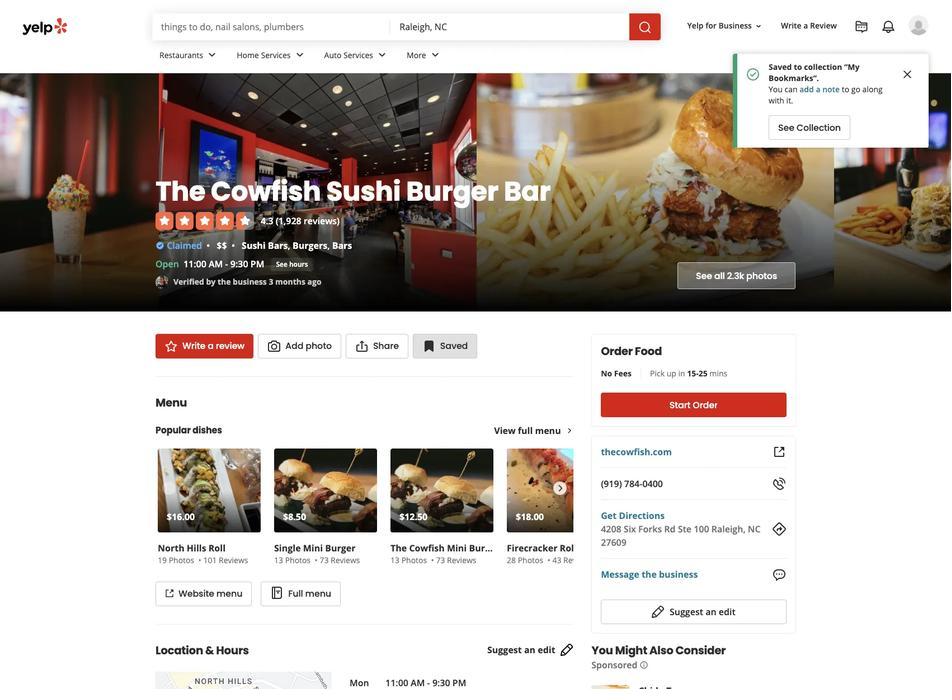 Task type: describe. For each thing, give the bounding box(es) containing it.
hours
[[216, 643, 249, 659]]

location
[[156, 643, 203, 659]]

close image
[[901, 68, 914, 81]]

24 star v2 image
[[165, 340, 178, 353]]

$8.50
[[283, 511, 306, 523]]

see inside button
[[778, 121, 795, 134]]

single mini burger 13 photos
[[274, 542, 356, 566]]

the cowfish sushi burger bar
[[156, 173, 551, 210]]

24 chevron down v2 image for restaurants
[[206, 48, 219, 62]]

24 pencil v2 image inside suggest an edit button
[[652, 605, 665, 619]]

write a review
[[182, 340, 245, 353]]

home
[[237, 50, 259, 60]]

full menu
[[288, 588, 331, 600]]

the inside "button"
[[642, 569, 657, 581]]

verified
[[173, 276, 204, 287]]

1 vertical spatial 24 pencil v2 image
[[560, 644, 573, 657]]

popular dishes
[[156, 424, 222, 437]]

website
[[179, 588, 214, 600]]

verified by the business 3 months ago
[[173, 276, 322, 287]]

no
[[601, 368, 612, 379]]

restaurants
[[159, 50, 203, 60]]

you can add a note
[[769, 84, 840, 95]]

pick
[[650, 368, 665, 379]]

add
[[800, 84, 814, 95]]

24 phone v2 image
[[773, 477, 786, 491]]

yelp for business button
[[683, 16, 768, 36]]

order inside start order button
[[693, 399, 718, 412]]

open
[[156, 258, 179, 270]]

photos inside north hills roll 19 photos
[[169, 555, 194, 566]]

photo of the cowfish sushi burger bar - raleigh, nc, us. the stout burger image
[[834, 73, 951, 312]]

full
[[288, 588, 303, 600]]

success alert
[[733, 54, 929, 148]]

saved for saved to collection "my bookmarks".
[[769, 62, 792, 72]]

to go along with it.
[[769, 84, 883, 106]]

see for the cowfish sushi burger bar
[[696, 269, 712, 282]]

ste
[[678, 523, 691, 536]]

firecracker roll 28 photos
[[507, 542, 577, 566]]

add a note link
[[800, 84, 840, 95]]

you for you might also consider
[[591, 643, 613, 658]]

firecracker
[[507, 542, 558, 555]]

location & hours element
[[138, 625, 591, 689]]

auto services link
[[315, 40, 398, 73]]

$$
[[217, 240, 227, 252]]

with
[[769, 95, 785, 106]]

roll inside "firecracker roll 28 photos"
[[560, 542, 577, 555]]

burgers for ,
[[293, 240, 327, 252]]

101
[[203, 555, 217, 566]]

search image
[[638, 20, 652, 34]]

4208
[[601, 523, 621, 536]]

location & hours
[[156, 643, 249, 659]]

services for home services
[[261, 50, 291, 60]]

4.3 star rating image
[[156, 212, 254, 230]]

hills
[[187, 542, 206, 555]]

photo
[[306, 340, 332, 353]]

ago
[[308, 276, 322, 287]]

by
[[206, 276, 216, 287]]

Find text field
[[161, 21, 382, 33]]

services for auto services
[[344, 50, 373, 60]]

43
[[553, 555, 562, 566]]

projects image
[[855, 20, 868, 34]]

$12.50
[[400, 511, 428, 523]]

in
[[678, 368, 685, 379]]

single
[[274, 542, 301, 555]]

cowfish for mini
[[409, 542, 445, 555]]

the for the cowfish mini burgers 13 photos
[[391, 542, 407, 555]]

14 chevron right outline image
[[566, 427, 573, 435]]

see hours link
[[271, 258, 313, 271]]

reviews for roll
[[564, 555, 593, 566]]

view full menu
[[494, 425, 561, 437]]

mins
[[709, 368, 727, 379]]

1 , from the left
[[288, 240, 290, 252]]

0 horizontal spatial the
[[218, 276, 231, 287]]

yelp for business
[[688, 20, 752, 31]]

six
[[624, 523, 636, 536]]

4.3 (1,928 reviews)
[[261, 215, 340, 227]]

24 menu v2 image
[[270, 587, 284, 600]]

photo of the cowfish sushi burger bar - raleigh, nc, us. the not-from-buffalo chicken sandwich image
[[477, 73, 834, 312]]

more link
[[398, 40, 451, 73]]

-
[[225, 258, 228, 270]]

(1,928
[[276, 215, 301, 227]]

(919)
[[601, 478, 622, 490]]

view full menu link
[[494, 425, 573, 437]]

bars link
[[332, 240, 352, 252]]

0 horizontal spatial order
[[601, 344, 633, 359]]

burgers for mini
[[469, 542, 504, 555]]

0400
[[642, 478, 663, 490]]

start order button
[[601, 393, 786, 417]]

write a review link
[[156, 334, 254, 359]]

more
[[407, 50, 426, 60]]

business inside "button"
[[659, 569, 698, 581]]

16 chevron down v2 image
[[754, 22, 763, 31]]

greg r. image
[[909, 15, 929, 35]]

photo of the cowfish sushi burger bar - raleigh, nc, us. bedrock blast image
[[0, 73, 159, 312]]

firecracker roll image
[[507, 449, 610, 533]]

suggest an edit link
[[487, 644, 573, 657]]

24 chevron down v2 image for home services
[[293, 48, 306, 62]]

photos
[[747, 269, 777, 282]]

suggest inside button
[[670, 606, 703, 618]]

review
[[216, 340, 245, 353]]

reviews for cowfish
[[447, 555, 477, 566]]

menu
[[156, 395, 187, 411]]

25
[[699, 368, 707, 379]]

2 bars from the left
[[332, 240, 352, 252]]

can
[[785, 84, 798, 95]]

an inside "suggest an edit" link
[[524, 644, 536, 657]]

get
[[601, 510, 616, 522]]

also
[[649, 643, 673, 658]]

see all 2.3k photos
[[696, 269, 777, 282]]

burgers link
[[293, 240, 327, 252]]

suggest an edit button
[[601, 600, 786, 624]]

single mini burger image
[[274, 449, 377, 533]]

message
[[601, 569, 639, 581]]

3
[[269, 276, 273, 287]]

raleigh,
[[711, 523, 745, 536]]

sponsored
[[591, 659, 637, 671]]

73 reviews for mini
[[436, 555, 477, 566]]

photos inside the cowfish mini burgers 13 photos
[[402, 555, 427, 566]]

reviews for hills
[[219, 555, 248, 566]]

auto services
[[324, 50, 373, 60]]

business categories element
[[151, 40, 929, 73]]

1 vertical spatial sushi
[[242, 240, 266, 252]]

(1,928 reviews) link
[[276, 215, 340, 227]]

sushi bars link
[[242, 240, 288, 252]]

message the business
[[601, 569, 698, 581]]

see collection
[[778, 121, 841, 134]]

forks
[[638, 523, 662, 536]]

24 save v2 image
[[422, 340, 436, 353]]

menu element
[[138, 377, 612, 607]]



Task type: locate. For each thing, give the bounding box(es) containing it.
1 vertical spatial suggest an edit
[[487, 644, 555, 657]]

suggest an edit inside "suggest an edit" link
[[487, 644, 555, 657]]

burgers left firecracker
[[469, 542, 504, 555]]

0 horizontal spatial burgers
[[293, 240, 327, 252]]

1 horizontal spatial suggest
[[670, 606, 703, 618]]

16 claim filled v2 image
[[156, 241, 165, 250]]

roll up 101
[[209, 542, 226, 555]]

months
[[275, 276, 305, 287]]

burgers inside the cowfish mini burgers 13 photos
[[469, 542, 504, 555]]

it.
[[787, 95, 793, 106]]

24 chevron down v2 image
[[293, 48, 306, 62], [428, 48, 442, 62]]

none field up home services in the left top of the page
[[161, 21, 382, 33]]

15-
[[687, 368, 699, 379]]

0 vertical spatial suggest
[[670, 606, 703, 618]]

share button
[[346, 334, 408, 359]]

1 vertical spatial burger
[[325, 542, 356, 555]]

business up suggest an edit button at right
[[659, 569, 698, 581]]

restaurants link
[[151, 40, 228, 73]]

menu
[[535, 425, 561, 437], [216, 588, 242, 600], [305, 588, 331, 600]]

24 chevron down v2 image inside "restaurants" link
[[206, 48, 219, 62]]

thecowfish.com
[[601, 446, 672, 458]]

order
[[601, 344, 633, 359], [693, 399, 718, 412]]

bookmarks".
[[769, 73, 819, 83]]

1 vertical spatial business
[[659, 569, 698, 581]]

pick up in 15-25 mins
[[650, 368, 727, 379]]

view
[[494, 425, 516, 437]]

0 horizontal spatial the
[[156, 173, 205, 210]]

note
[[823, 84, 840, 95]]

nc
[[748, 523, 761, 536]]

reviews right 101
[[219, 555, 248, 566]]

24 chevron down v2 image for auto services
[[376, 48, 389, 62]]

open 11:00 am - 9:30 pm
[[156, 258, 264, 270]]

1 vertical spatial order
[[693, 399, 718, 412]]

saved to collection "my bookmarks".
[[769, 62, 860, 83]]

1 horizontal spatial the
[[642, 569, 657, 581]]

share
[[373, 340, 399, 353]]

none field find
[[161, 21, 382, 33]]

"my
[[844, 62, 860, 72]]

home services
[[237, 50, 291, 60]]

1 horizontal spatial suggest an edit
[[670, 606, 735, 618]]

mini inside the cowfish mini burgers 13 photos
[[447, 542, 467, 555]]

1 horizontal spatial to
[[842, 84, 850, 95]]

24 checkmark badged v2 image
[[747, 67, 760, 81]]

0 vertical spatial an
[[705, 606, 716, 618]]

1 24 chevron down v2 image from the left
[[206, 48, 219, 62]]

1 horizontal spatial a
[[804, 20, 808, 31]]

1 mini from the left
[[303, 542, 323, 555]]

1 horizontal spatial 24 chevron down v2 image
[[376, 48, 389, 62]]

1 vertical spatial edit
[[538, 644, 555, 657]]

saved inside saved to collection "my bookmarks".
[[769, 62, 792, 72]]

1 vertical spatial suggest
[[487, 644, 522, 657]]

2 24 chevron down v2 image from the left
[[376, 48, 389, 62]]

43 reviews
[[553, 555, 593, 566]]

100
[[694, 523, 709, 536]]

write
[[781, 20, 802, 31], [182, 340, 205, 353]]

73 for mini
[[320, 555, 329, 566]]

1 horizontal spatial cowfish
[[409, 542, 445, 555]]

2 vertical spatial see
[[696, 269, 712, 282]]

photos down north
[[169, 555, 194, 566]]

write for write a review
[[182, 340, 205, 353]]

0 horizontal spatial sushi
[[242, 240, 266, 252]]

saved button
[[413, 334, 477, 359]]

the cowfish mini burgers 13 photos
[[391, 542, 504, 566]]

0 horizontal spatial see
[[276, 259, 288, 269]]

2 horizontal spatial menu
[[535, 425, 561, 437]]

24 chevron down v2 image right the restaurants at top left
[[206, 48, 219, 62]]

2 horizontal spatial a
[[816, 84, 821, 95]]

0 horizontal spatial bars
[[268, 240, 288, 252]]

reviews up full menu
[[331, 555, 360, 566]]

user actions element
[[679, 14, 945, 83]]

1 horizontal spatial menu
[[305, 588, 331, 600]]

1 vertical spatial a
[[816, 84, 821, 95]]

0 horizontal spatial saved
[[440, 340, 468, 353]]

2 horizontal spatial see
[[778, 121, 795, 134]]

1 bars from the left
[[268, 240, 288, 252]]

1 horizontal spatial bars
[[332, 240, 352, 252]]

cowfish for sushi
[[211, 173, 321, 210]]

2 vertical spatial a
[[208, 340, 214, 353]]

1 none field from the left
[[161, 21, 382, 33]]

1 vertical spatial cowfish
[[409, 542, 445, 555]]

1 13 from the left
[[274, 555, 283, 566]]

none field up business categories element
[[400, 21, 620, 33]]

add
[[285, 340, 303, 353]]

1 24 chevron down v2 image from the left
[[293, 48, 306, 62]]

4.3
[[261, 215, 273, 227]]

0 horizontal spatial suggest
[[487, 644, 522, 657]]

yelp
[[688, 20, 704, 31]]

a for review
[[804, 20, 808, 31]]

0 vertical spatial business
[[233, 276, 267, 287]]

24 chevron down v2 image left auto
[[293, 48, 306, 62]]

the down "$12.50"
[[391, 542, 407, 555]]

see
[[778, 121, 795, 134], [276, 259, 288, 269], [696, 269, 712, 282]]

1 horizontal spatial burgers
[[469, 542, 504, 555]]

services right home
[[261, 50, 291, 60]]

(919) 784-0400
[[601, 478, 663, 490]]

edit
[[719, 606, 735, 618], [538, 644, 555, 657]]

0 vertical spatial order
[[601, 344, 633, 359]]

1 horizontal spatial saved
[[769, 62, 792, 72]]

24 camera v2 image
[[268, 340, 281, 353]]

sushi
[[326, 173, 401, 210], [242, 240, 266, 252]]

3 photos from the left
[[402, 555, 427, 566]]

24 pencil v2 image
[[652, 605, 665, 619], [560, 644, 573, 657]]

16 external link v2 image
[[165, 589, 174, 598]]

you inside success alert
[[769, 84, 783, 95]]

9:30
[[230, 258, 248, 270]]

you up with
[[769, 84, 783, 95]]

1 horizontal spatial roll
[[560, 542, 577, 555]]

0 vertical spatial 24 pencil v2 image
[[652, 605, 665, 619]]

73 reviews for burger
[[320, 555, 360, 566]]

1 horizontal spatial the
[[391, 542, 407, 555]]

24 chevron down v2 image
[[206, 48, 219, 62], [376, 48, 389, 62]]

2 mini from the left
[[447, 542, 467, 555]]

roll up 43 reviews at the bottom of page
[[560, 542, 577, 555]]

edit inside button
[[719, 606, 735, 618]]

edit inside location & hours element
[[538, 644, 555, 657]]

1 horizontal spatial ,
[[327, 240, 330, 252]]

1 vertical spatial the
[[391, 542, 407, 555]]

0 horizontal spatial an
[[524, 644, 536, 657]]

to up bookmarks".
[[794, 62, 802, 72]]

Near text field
[[400, 21, 620, 33]]

0 horizontal spatial edit
[[538, 644, 555, 657]]

start
[[669, 399, 690, 412]]

1 vertical spatial the
[[642, 569, 657, 581]]

burgers
[[293, 240, 327, 252], [469, 542, 504, 555]]

0 vertical spatial you
[[769, 84, 783, 95]]

saved right 24 save v2 image
[[440, 340, 468, 353]]

menu for full menu
[[305, 588, 331, 600]]

24 external link v2 image
[[773, 445, 786, 459]]

home services link
[[228, 40, 315, 73]]

3 reviews from the left
[[447, 555, 477, 566]]

2 , from the left
[[327, 240, 330, 252]]

suggest an edit inside suggest an edit button
[[670, 606, 735, 618]]

mini inside single mini burger 13 photos
[[303, 542, 323, 555]]

$16.00
[[167, 511, 195, 523]]

0 horizontal spatial write
[[182, 340, 205, 353]]

you up sponsored
[[591, 643, 613, 658]]

order right 'start'
[[693, 399, 718, 412]]

the inside the cowfish mini burgers 13 photos
[[391, 542, 407, 555]]

mini
[[303, 542, 323, 555], [447, 542, 467, 555]]

popular
[[156, 424, 191, 437]]

24 message v2 image
[[773, 568, 786, 582]]

0 horizontal spatial none field
[[161, 21, 382, 33]]

0 vertical spatial see
[[778, 121, 795, 134]]

the cowfish mini burgers image
[[391, 449, 494, 533]]

suggest inside location & hours element
[[487, 644, 522, 657]]

1 vertical spatial saved
[[440, 340, 468, 353]]

1 vertical spatial you
[[591, 643, 613, 658]]

1 photos from the left
[[169, 555, 194, 566]]

1 horizontal spatial 73 reviews
[[436, 555, 477, 566]]

24 directions v2 image
[[773, 523, 786, 536]]

the right message
[[642, 569, 657, 581]]

none field near
[[400, 21, 620, 33]]

bars
[[268, 240, 288, 252], [332, 240, 352, 252]]

1 horizontal spatial you
[[769, 84, 783, 95]]

0 horizontal spatial suggest an edit
[[487, 644, 555, 657]]

0 horizontal spatial services
[[261, 50, 291, 60]]

0 vertical spatial burger
[[406, 173, 499, 210]]

sushi up "pm"
[[242, 240, 266, 252]]

website menu link
[[156, 582, 252, 607]]

1 horizontal spatial see
[[696, 269, 712, 282]]

the right by
[[218, 276, 231, 287]]

0 vertical spatial burgers
[[293, 240, 327, 252]]

to inside to go along with it.
[[842, 84, 850, 95]]

full
[[518, 425, 533, 437]]

saved
[[769, 62, 792, 72], [440, 340, 468, 353]]

photos down firecracker
[[518, 555, 543, 566]]

get directions link
[[601, 510, 665, 522]]

13 down single
[[274, 555, 283, 566]]

next image
[[554, 482, 566, 495]]

a right the add
[[816, 84, 821, 95]]

1 horizontal spatial 13
[[391, 555, 400, 566]]

website menu
[[179, 588, 242, 600]]

message the business button
[[601, 568, 698, 582]]

None search field
[[152, 13, 663, 40]]

4 reviews from the left
[[564, 555, 593, 566]]

0 horizontal spatial 73
[[320, 555, 329, 566]]

photo of the cowfish sushi burger bar - raleigh, nc, us. lobby image
[[159, 73, 477, 312]]

go
[[852, 84, 861, 95]]

saved inside button
[[440, 340, 468, 353]]

0 vertical spatial a
[[804, 20, 808, 31]]

24 chevron down v2 image inside the home services link
[[293, 48, 306, 62]]

to
[[794, 62, 802, 72], [842, 84, 850, 95]]

13 down "$12.50"
[[391, 555, 400, 566]]

am
[[209, 258, 223, 270]]

map image
[[156, 672, 332, 689]]

13 inside the cowfish mini burgers 13 photos
[[391, 555, 400, 566]]

1 horizontal spatial write
[[781, 20, 802, 31]]

order up no fees
[[601, 344, 633, 359]]

1 horizontal spatial services
[[344, 50, 373, 60]]

13 inside single mini burger 13 photos
[[274, 555, 283, 566]]

a for review
[[208, 340, 214, 353]]

the up 4.3 star rating "image"
[[156, 173, 205, 210]]

reviews left the 28 at right bottom
[[447, 555, 477, 566]]

write for write a review
[[781, 20, 802, 31]]

1 horizontal spatial sushi
[[326, 173, 401, 210]]

1 services from the left
[[261, 50, 291, 60]]

, up see hours
[[288, 240, 290, 252]]

pm
[[251, 258, 264, 270]]

menu left 14 chevron right outline image
[[535, 425, 561, 437]]

burger inside single mini burger 13 photos
[[325, 542, 356, 555]]

0 vertical spatial sushi
[[326, 173, 401, 210]]

2 13 from the left
[[391, 555, 400, 566]]

0 vertical spatial cowfish
[[211, 173, 321, 210]]

$18.00
[[516, 511, 544, 523]]

reviews for mini
[[331, 555, 360, 566]]

0 vertical spatial the
[[156, 173, 205, 210]]

24 chevron down v2 image right auto services on the left top
[[376, 48, 389, 62]]

a inside success alert
[[816, 84, 821, 95]]

north hills roll image
[[158, 449, 261, 533]]

2 services from the left
[[344, 50, 373, 60]]

73
[[320, 555, 329, 566], [436, 555, 445, 566]]

0 horizontal spatial business
[[233, 276, 267, 287]]

24 chevron down v2 image for more
[[428, 48, 442, 62]]

None field
[[161, 21, 382, 33], [400, 21, 620, 33]]

write a review link
[[777, 16, 842, 36]]

auto
[[324, 50, 342, 60]]

bars up see hours
[[268, 240, 288, 252]]

photos down single
[[285, 555, 311, 566]]

13
[[274, 555, 283, 566], [391, 555, 400, 566]]

1 vertical spatial to
[[842, 84, 850, 95]]

write left review
[[781, 20, 802, 31]]

, left bars link
[[327, 240, 330, 252]]

might
[[615, 643, 647, 658]]

0 horizontal spatial you
[[591, 643, 613, 658]]

reviews
[[219, 555, 248, 566], [331, 555, 360, 566], [447, 555, 477, 566], [564, 555, 593, 566]]

see left the hours
[[276, 259, 288, 269]]

73 reviews
[[320, 555, 360, 566], [436, 555, 477, 566]]

write right the 24 star v2 image
[[182, 340, 205, 353]]

1 horizontal spatial 73
[[436, 555, 445, 566]]

16 info v2 image
[[640, 661, 649, 670]]

0 horizontal spatial roll
[[209, 542, 226, 555]]

73 for cowfish
[[436, 555, 445, 566]]

roll inside north hills roll 19 photos
[[209, 542, 226, 555]]

2 24 chevron down v2 image from the left
[[428, 48, 442, 62]]

north hills roll 19 photos
[[158, 542, 226, 566]]

a left 'review'
[[208, 340, 214, 353]]

cowfish inside the cowfish mini burgers 13 photos
[[409, 542, 445, 555]]

0 horizontal spatial 13
[[274, 555, 283, 566]]

reviews right 43
[[564, 555, 593, 566]]

you for you can add a note
[[769, 84, 783, 95]]

0 horizontal spatial a
[[208, 340, 214, 353]]

dishes
[[193, 424, 222, 437]]

0 vertical spatial write
[[781, 20, 802, 31]]

sushi up reviews)
[[326, 173, 401, 210]]

73 reviews up full menu
[[320, 555, 360, 566]]

an inside suggest an edit button
[[705, 606, 716, 618]]

see for open
[[276, 259, 288, 269]]

27609
[[601, 537, 626, 549]]

menu inside 'link'
[[305, 588, 331, 600]]

73 reviews left the 28 at right bottom
[[436, 555, 477, 566]]

1 horizontal spatial mini
[[447, 542, 467, 555]]

0 vertical spatial the
[[218, 276, 231, 287]]

services right auto
[[344, 50, 373, 60]]

to inside saved to collection "my bookmarks".
[[794, 62, 802, 72]]

1 reviews from the left
[[219, 555, 248, 566]]

2 none field from the left
[[400, 21, 620, 33]]

1 roll from the left
[[209, 542, 226, 555]]

business down "pm"
[[233, 276, 267, 287]]

see left all
[[696, 269, 712, 282]]

0 horizontal spatial ,
[[288, 240, 290, 252]]

see down it. at top right
[[778, 121, 795, 134]]

0 horizontal spatial cowfish
[[211, 173, 321, 210]]

1 horizontal spatial burger
[[406, 173, 499, 210]]

collection
[[804, 62, 842, 72]]

0 horizontal spatial burger
[[325, 542, 356, 555]]

0 horizontal spatial 73 reviews
[[320, 555, 360, 566]]

1 vertical spatial see
[[276, 259, 288, 269]]

1 73 reviews from the left
[[320, 555, 360, 566]]

write inside user actions element
[[781, 20, 802, 31]]

1 horizontal spatial business
[[659, 569, 698, 581]]

burgers up the hours
[[293, 240, 327, 252]]

4 photos from the left
[[518, 555, 543, 566]]

28
[[507, 555, 516, 566]]

24 chevron down v2 image right 'more'
[[428, 48, 442, 62]]

add photo
[[285, 340, 332, 353]]

reviews)
[[304, 215, 340, 227]]

2 73 reviews from the left
[[436, 555, 477, 566]]

previous image
[[162, 482, 175, 495]]

0 horizontal spatial to
[[794, 62, 802, 72]]

saved up bookmarks".
[[769, 62, 792, 72]]

0 horizontal spatial 24 pencil v2 image
[[560, 644, 573, 657]]

consider
[[675, 643, 726, 658]]

24 chevron down v2 image inside more link
[[428, 48, 442, 62]]

cowfish up '4.3'
[[211, 173, 321, 210]]

0 horizontal spatial mini
[[303, 542, 323, 555]]

menu right website
[[216, 588, 242, 600]]

2 photos from the left
[[285, 555, 311, 566]]

to left go at right top
[[842, 84, 850, 95]]

see all 2.3k photos link
[[678, 262, 796, 289]]

24 share v2 image
[[355, 340, 369, 353]]

the for the cowfish sushi burger bar
[[156, 173, 205, 210]]

1 vertical spatial an
[[524, 644, 536, 657]]

1 horizontal spatial 24 chevron down v2 image
[[428, 48, 442, 62]]

2 reviews from the left
[[331, 555, 360, 566]]

1 horizontal spatial 24 pencil v2 image
[[652, 605, 665, 619]]

see hours
[[276, 259, 308, 269]]

a left review
[[804, 20, 808, 31]]

24 chevron down v2 image inside auto services link
[[376, 48, 389, 62]]

notifications image
[[882, 20, 895, 34]]

suggest
[[670, 606, 703, 618], [487, 644, 522, 657]]

cowfish down "$12.50"
[[409, 542, 445, 555]]

all
[[714, 269, 725, 282]]

1 horizontal spatial an
[[705, 606, 716, 618]]

2 73 from the left
[[436, 555, 445, 566]]

saved for saved
[[440, 340, 468, 353]]

photos inside single mini burger 13 photos
[[285, 555, 311, 566]]

menu for website menu
[[216, 588, 242, 600]]

0 horizontal spatial 24 chevron down v2 image
[[293, 48, 306, 62]]

0 vertical spatial saved
[[769, 62, 792, 72]]

get directions 4208 six forks rd ste 100 raleigh, nc 27609
[[601, 510, 761, 549]]

photos down "$12.50"
[[402, 555, 427, 566]]

2 roll from the left
[[560, 542, 577, 555]]

0 vertical spatial suggest an edit
[[670, 606, 735, 618]]

bars down reviews)
[[332, 240, 352, 252]]

0 horizontal spatial 24 chevron down v2 image
[[206, 48, 219, 62]]

menu right full
[[305, 588, 331, 600]]

for
[[706, 20, 717, 31]]

photos inside "firecracker roll 28 photos"
[[518, 555, 543, 566]]

1 horizontal spatial edit
[[719, 606, 735, 618]]

0 vertical spatial edit
[[719, 606, 735, 618]]

1 vertical spatial write
[[182, 340, 205, 353]]

1 73 from the left
[[320, 555, 329, 566]]

you might also consider
[[591, 643, 726, 658]]



Task type: vqa. For each thing, say whether or not it's contained in the screenshot.
Photos inside the SINGLE MINI BURGER 13 PHOTOS
yes



